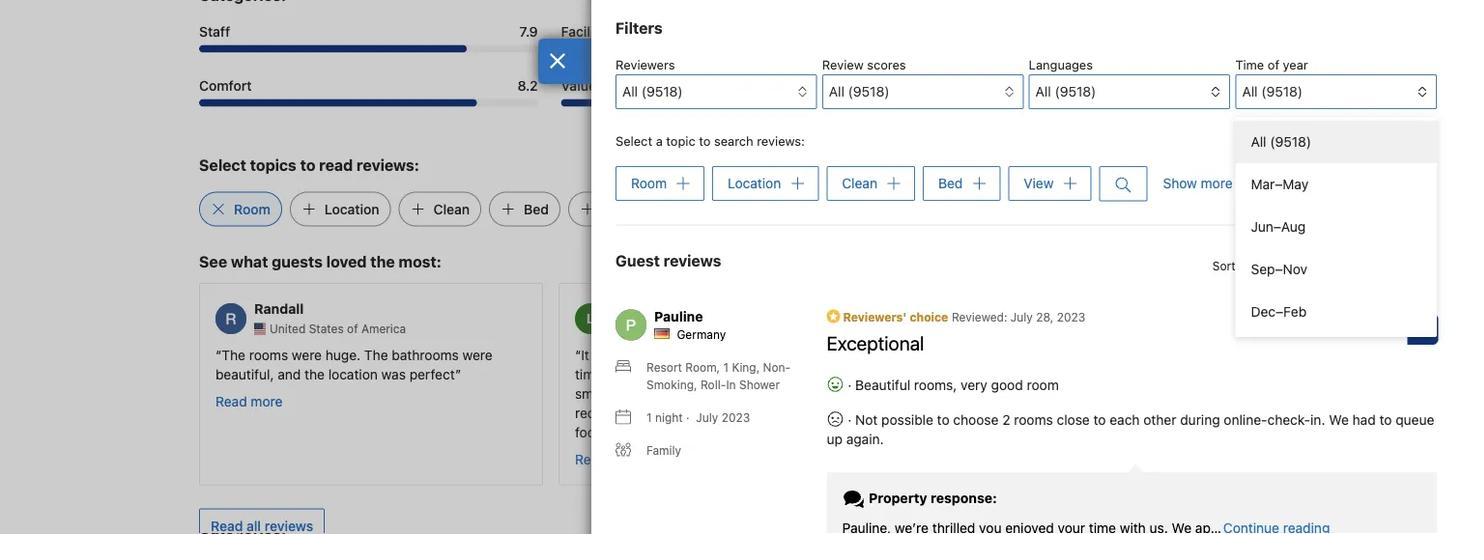 Task type: locate. For each thing, give the bounding box(es) containing it.
close down room
[[1057, 412, 1090, 428]]

1 horizontal spatial "
[[575, 347, 581, 363]]

1 horizontal spatial select
[[616, 134, 653, 148]]

1 vertical spatial select
[[199, 156, 247, 174]]

read for randall
[[216, 394, 247, 409]]

select for select a topic to search reviews:
[[616, 134, 653, 148]]

for up "that"
[[732, 347, 749, 363]]

all (9518)
[[623, 84, 683, 100], [829, 84, 890, 100], [1036, 84, 1097, 100], [1243, 84, 1303, 100], [1252, 134, 1312, 150]]

0 horizontal spatial america
[[362, 322, 406, 336]]

" inside " it was the perfect place for my husbands first time in las vegas! i loved that we had a non- smoking floor and we would definitely recommend this hotel to anyone! close to great food and luxury shopping!
[[575, 347, 581, 363]]

· right night
[[686, 411, 690, 425]]

" up time on the bottom of the page
[[575, 347, 581, 363]]

0 vertical spatial rooms
[[249, 347, 288, 363]]

(9518) down reviewers on the left of page
[[642, 84, 683, 100]]

0 vertical spatial 2023
[[1057, 310, 1086, 324]]

and down recommend
[[607, 424, 631, 440]]

america up my
[[721, 322, 766, 336]]

more
[[1201, 176, 1233, 192], [251, 394, 283, 409], [970, 394, 1002, 409], [611, 452, 642, 467]]

michelle united states of america
[[974, 301, 1126, 336]]

1 horizontal spatial reviews:
[[757, 134, 805, 148]]

united states of america up huge.
[[270, 322, 406, 336]]

1 vertical spatial perfect
[[410, 366, 455, 382]]

reviews inside read all reviews button
[[265, 518, 313, 534]]

read more button
[[216, 392, 283, 411], [935, 392, 1002, 411], [575, 450, 642, 469]]

loved
[[327, 252, 367, 271], [699, 366, 733, 382]]

reviews right guest on the left of page
[[664, 251, 722, 270]]

1 vertical spatial had
[[1353, 412, 1377, 428]]

it was close to the main things i wanted to see a do.
[[935, 347, 1239, 382]]

1 horizontal spatial united states of america
[[629, 322, 766, 336]]

1 " from the left
[[216, 347, 222, 363]]

l
[[587, 311, 595, 327]]

1 horizontal spatial states
[[669, 322, 704, 336]]

1 it from the left
[[581, 347, 590, 363]]

1 vertical spatial for
[[732, 347, 749, 363]]

2023 down would
[[722, 411, 751, 425]]

were left huge.
[[292, 347, 322, 363]]

all down review
[[829, 84, 845, 100]]

2 horizontal spatial was
[[953, 347, 977, 363]]

a right see
[[1232, 347, 1239, 363]]

united down michelle at the bottom right
[[989, 322, 1025, 336]]

0 horizontal spatial we
[[691, 386, 709, 402]]

of up main
[[1067, 322, 1078, 336]]

very
[[961, 377, 988, 393]]

to left choose on the right of the page
[[938, 412, 950, 428]]

0 vertical spatial select
[[616, 134, 653, 148]]

all (9518) for review scores
[[829, 84, 890, 100]]

check-
[[1268, 412, 1311, 428]]

1 horizontal spatial clean
[[842, 175, 878, 191]]

2 " from the left
[[575, 347, 581, 363]]

states up place
[[669, 322, 704, 336]]

america up " the rooms were huge. the bathrooms were beautiful, and the location was perfect
[[362, 322, 406, 336]]

read
[[319, 156, 353, 174]]

room down topics
[[234, 201, 271, 217]]

july
[[1011, 310, 1033, 324], [696, 411, 719, 425]]

a inside " it was the perfect place for my husbands first time in las vegas! i loved that we had a non- smoking floor and we would definitely recommend this hotel to anyone! close to great food and luxury shopping!
[[813, 366, 821, 382]]

read more button up choose on the right of the page
[[935, 392, 1002, 411]]

3 all (9518) button from the left
[[1029, 74, 1231, 109]]

comfort 8.2 meter
[[199, 99, 538, 107]]

rooms inside not possible to choose 2 rooms close to each other during online-check-in. we had to queue up again.
[[1015, 412, 1054, 428]]

mar–may
[[1252, 176, 1309, 192]]

perfect inside " the rooms were huge. the bathrooms were beautiful, and the location was perfect
[[410, 366, 455, 382]]

read more button down the food
[[575, 450, 642, 469]]

pauline
[[655, 308, 703, 324]]

united
[[270, 322, 306, 336], [629, 322, 665, 336], [989, 322, 1025, 336]]

states
[[309, 322, 344, 336], [669, 322, 704, 336], [1028, 322, 1063, 336]]

read left all
[[211, 518, 243, 534]]

0 horizontal spatial and
[[278, 366, 301, 382]]

review categories element
[[199, 0, 286, 6]]

1 vertical spatial i
[[692, 366, 696, 382]]

1 horizontal spatial was
[[593, 347, 618, 363]]

select a topic to search reviews:
[[616, 134, 805, 148]]

1 horizontal spatial 2023
[[1057, 310, 1086, 324]]

all up mar–may
[[1252, 134, 1267, 150]]

read
[[216, 394, 247, 409], [935, 394, 967, 409], [575, 452, 607, 467], [211, 518, 243, 534]]

" down bathrooms
[[455, 366, 461, 382]]

online-
[[1224, 412, 1268, 428]]

reviews right all
[[265, 518, 313, 534]]

united for randall
[[270, 322, 306, 336]]

1 horizontal spatial perfect
[[645, 347, 691, 363]]

topic
[[667, 134, 696, 148]]

1 vertical spatial room
[[234, 201, 271, 217]]

" inside " the rooms were huge. the bathrooms were beautiful, and the location was perfect
[[216, 347, 222, 363]]

time of year
[[1236, 58, 1309, 72]]

had
[[786, 366, 810, 382], [1353, 412, 1377, 428]]

bed
[[939, 175, 963, 191], [524, 201, 549, 217]]

perfect inside " it was the perfect place for my husbands first time in las vegas! i loved that we had a non- smoking floor and we would definitely recommend this hotel to anyone! close to great food and luxury shopping!
[[645, 347, 691, 363]]

2 it from the left
[[941, 347, 949, 363]]

location down read
[[325, 201, 380, 217]]

to right 'topic'
[[699, 134, 711, 148]]

loved right the guests
[[327, 252, 367, 271]]

guests
[[272, 252, 323, 271]]

i inside it was close to the main things i wanted to see a do.
[[1134, 347, 1137, 363]]

1 vertical spatial location
[[325, 201, 380, 217]]

america
[[362, 322, 406, 336], [721, 322, 766, 336], [1081, 322, 1126, 336]]

again.
[[847, 432, 884, 447]]

0 vertical spatial view
[[1024, 175, 1054, 191]]

(9518) for reviewers
[[642, 84, 683, 100]]

3 united from the left
[[989, 322, 1025, 336]]

3 states from the left
[[1028, 322, 1063, 336]]

0 horizontal spatial had
[[786, 366, 810, 382]]

close up good
[[981, 347, 1014, 363]]

loved down place
[[699, 366, 733, 382]]

see
[[199, 252, 227, 271]]

1 united from the left
[[270, 322, 306, 336]]

i
[[1134, 347, 1137, 363], [692, 366, 696, 382]]

all (9518) link
[[1236, 121, 1438, 163]]

(9518) for review scores
[[849, 84, 890, 100]]

all (9518) for languages
[[1036, 84, 1097, 100]]

jun–aug link
[[1236, 206, 1438, 248]]

0 horizontal spatial read more button
[[216, 392, 283, 411]]

had right the we
[[1353, 412, 1377, 428]]

2 states from the left
[[669, 322, 704, 336]]

facilities 7.8 meter
[[561, 45, 900, 53]]

2 horizontal spatial and
[[664, 386, 687, 402]]

all (9518) button down scores
[[823, 74, 1024, 109]]

it inside it was close to the main things i wanted to see a do.
[[941, 347, 949, 363]]

0 horizontal spatial bed
[[524, 201, 549, 217]]

united down leon
[[629, 322, 665, 336]]

1 vertical spatial a
[[1232, 347, 1239, 363]]

(9518) down time of year
[[1262, 84, 1303, 100]]

2 horizontal spatial united
[[989, 322, 1025, 336]]

to left each
[[1094, 412, 1107, 428]]

united states of america
[[270, 322, 406, 336], [629, 322, 766, 336]]

states up huge.
[[309, 322, 344, 336]]

all (9518) for reviewers
[[623, 84, 683, 100]]

united states of america up place
[[629, 322, 766, 336]]

of up huge.
[[347, 322, 358, 336]]

0 horizontal spatial reviews:
[[357, 156, 420, 174]]

value
[[561, 77, 597, 93]]

2 vertical spatial and
[[607, 424, 631, 440]]

1 horizontal spatial reviews
[[664, 251, 722, 270]]

reviewed:
[[952, 310, 1008, 324]]

perfect up vegas!
[[645, 347, 691, 363]]

1 horizontal spatial close
[[1057, 412, 1090, 428]]

had inside " it was the perfect place for my husbands first time in las vegas! i loved that we had a non- smoking floor and we would definitely recommend this hotel to anyone! close to great food and luxury shopping!
[[786, 366, 810, 382]]

1 horizontal spatial and
[[607, 424, 631, 440]]

(9518) for time of year
[[1262, 84, 1303, 100]]

choose
[[954, 412, 999, 428]]

0 vertical spatial i
[[1134, 347, 1137, 363]]

(9518) down review scores
[[849, 84, 890, 100]]

4 all (9518) button from the left
[[1236, 74, 1438, 109]]

1 vertical spatial close
[[1057, 412, 1090, 428]]

0 horizontal spatial states
[[309, 322, 344, 336]]

1 horizontal spatial we
[[765, 366, 783, 382]]

1 america from the left
[[362, 322, 406, 336]]

for right value
[[600, 77, 618, 93]]

1 vertical spatial reviews:
[[357, 156, 420, 174]]

0 horizontal spatial for
[[600, 77, 618, 93]]

0 horizontal spatial select
[[199, 156, 247, 174]]

united states of america for huge.
[[270, 322, 406, 336]]

2 vertical spatial a
[[813, 366, 821, 382]]

0 vertical spatial room
[[631, 175, 667, 191]]

2 united from the left
[[629, 322, 665, 336]]

we up hotel
[[691, 386, 709, 402]]

it
[[581, 347, 590, 363], [941, 347, 949, 363]]

more inside button
[[1201, 176, 1233, 192]]

filter reviews region
[[616, 16, 1438, 337]]

room
[[631, 175, 667, 191], [234, 201, 271, 217]]

other
[[1144, 412, 1177, 428]]

" up beautiful,
[[216, 347, 222, 363]]

loved inside " it was the perfect place for my husbands first time in las vegas! i loved that we had a non- smoking floor and we would definitely recommend this hotel to anyone! close to great food and luxury shopping!
[[699, 366, 733, 382]]

2 horizontal spatial states
[[1028, 322, 1063, 336]]

" down anyone! at the bottom of page
[[738, 424, 744, 440]]

show
[[1164, 176, 1198, 192]]

rooms right 2
[[1015, 412, 1054, 428]]

location down search
[[728, 175, 782, 191]]

of
[[1268, 58, 1280, 72], [347, 322, 358, 336], [707, 322, 718, 336], [1067, 322, 1078, 336]]

2 all (9518) button from the left
[[823, 74, 1024, 109]]

money
[[622, 77, 665, 93]]

more right show
[[1201, 176, 1233, 192]]

was up in
[[593, 347, 618, 363]]

0 horizontal spatial read more
[[216, 394, 283, 409]]

2 were from the left
[[463, 347, 493, 363]]

not
[[856, 412, 878, 428]]

room down 'topic'
[[631, 175, 667, 191]]

more down luxury
[[611, 452, 642, 467]]

0 vertical spatial had
[[786, 366, 810, 382]]

non-
[[824, 366, 854, 382]]

2 horizontal spatial read more
[[935, 394, 1002, 409]]

germany
[[677, 328, 726, 342]]

10
[[1415, 320, 1432, 339]]

was inside it was close to the main things i wanted to see a do.
[[953, 347, 977, 363]]

united states of america for perfect
[[629, 322, 766, 336]]

0 horizontal spatial a
[[656, 134, 663, 148]]

2 horizontal spatial a
[[1232, 347, 1239, 363]]

exceptional
[[827, 331, 925, 354]]

read down beautiful,
[[216, 394, 247, 409]]

more down 'very'
[[970, 394, 1002, 409]]

filters
[[616, 19, 663, 37]]

select
[[616, 134, 653, 148], [199, 156, 247, 174]]

beautiful
[[856, 377, 911, 393]]

0 horizontal spatial united states of america
[[270, 322, 406, 336]]

all (9518) button down year
[[1236, 74, 1438, 109]]

select left 'topic'
[[616, 134, 653, 148]]

queue
[[1396, 412, 1435, 428]]

2 horizontal spatial reviews
[[1239, 259, 1281, 273]]

1 horizontal spatial for
[[732, 347, 749, 363]]

the left main
[[1034, 347, 1054, 363]]

we
[[765, 366, 783, 382], [691, 386, 709, 402]]

1 horizontal spatial read more button
[[575, 450, 642, 469]]

shopping!
[[676, 424, 738, 440]]

all down languages
[[1036, 84, 1052, 100]]

had down husbands
[[786, 366, 810, 382]]

the left "location" at the bottom left
[[305, 366, 325, 382]]

1 all (9518) button from the left
[[616, 74, 817, 109]]

america inside michelle united states of america
[[1081, 322, 1126, 336]]

0 horizontal spatial perfect
[[410, 366, 455, 382]]

sep–nov
[[1252, 262, 1308, 277]]

staff
[[199, 23, 230, 39]]

1 united states of america from the left
[[270, 322, 406, 336]]

all down time
[[1243, 84, 1258, 100]]

smoking
[[575, 386, 628, 402]]

states for huge.
[[309, 322, 344, 336]]

a left the non-
[[813, 366, 821, 382]]

all (9518) down time of year
[[1243, 84, 1303, 100]]

0 horizontal spatial loved
[[327, 252, 367, 271]]

the up beautiful,
[[222, 347, 246, 363]]

all (9518) down languages
[[1036, 84, 1097, 100]]

it up do.
[[941, 347, 949, 363]]

rooms inside " the rooms were huge. the bathrooms were beautiful, and the location was perfect
[[249, 347, 288, 363]]

1 horizontal spatial i
[[1134, 347, 1137, 363]]

america up things
[[1081, 322, 1126, 336]]

scored 10 element
[[1408, 314, 1439, 345]]

0 vertical spatial we
[[765, 366, 783, 382]]

· up again.
[[845, 412, 856, 428]]

· up "great"
[[848, 377, 852, 393]]

good
[[992, 377, 1024, 393]]

read more button for the rooms were huge. the bathrooms were beautiful, and the location was perfect
[[216, 392, 283, 411]]

states up main
[[1028, 322, 1063, 336]]

all (9518) down reviewers on the left of page
[[623, 84, 683, 100]]

(9518) down languages
[[1055, 84, 1097, 100]]

read more down the food
[[575, 452, 642, 467]]

a left 'topic'
[[656, 134, 663, 148]]

and right beautiful,
[[278, 366, 301, 382]]

3 america from the left
[[1081, 322, 1126, 336]]

read down the food
[[575, 452, 607, 467]]

1 horizontal spatial america
[[721, 322, 766, 336]]

facilities
[[561, 23, 617, 39]]

1 horizontal spatial a
[[813, 366, 821, 382]]

select left topics
[[199, 156, 247, 174]]

1 horizontal spatial rooms
[[1015, 412, 1054, 428]]

clean
[[842, 175, 878, 191], [434, 201, 470, 217]]

all down reviewers on the left of page
[[623, 84, 638, 100]]

1 vertical spatial loved
[[699, 366, 733, 382]]

"
[[216, 347, 222, 363], [575, 347, 581, 363]]

2 horizontal spatial read more button
[[935, 392, 1002, 411]]

0 horizontal spatial "
[[216, 347, 222, 363]]

0 horizontal spatial "
[[455, 366, 461, 382]]

reviews: right search
[[757, 134, 805, 148]]

0 vertical spatial july
[[1011, 310, 1033, 324]]

perfect down bathrooms
[[410, 366, 455, 382]]

the up "location" at the bottom left
[[364, 347, 388, 363]]

states inside michelle united states of america
[[1028, 322, 1063, 336]]

1 horizontal spatial the
[[364, 347, 388, 363]]

1 horizontal spatial it
[[941, 347, 949, 363]]

(9518) for languages
[[1055, 84, 1097, 100]]

rooms down united states of america image
[[249, 347, 288, 363]]

1 horizontal spatial bed
[[939, 175, 963, 191]]

read more down 'very'
[[935, 394, 1002, 409]]

0 vertical spatial and
[[278, 366, 301, 382]]

reviews left 'by:'
[[1239, 259, 1281, 273]]

united down randall
[[270, 322, 306, 336]]

was
[[593, 347, 618, 363], [953, 347, 977, 363], [382, 366, 406, 382]]

more down beautiful,
[[251, 394, 283, 409]]

0 vertical spatial clean
[[842, 175, 878, 191]]

america for bathrooms
[[362, 322, 406, 336]]

possible
[[882, 412, 934, 428]]

1 states from the left
[[309, 322, 344, 336]]

0 horizontal spatial 2023
[[722, 411, 751, 425]]

and down vegas!
[[664, 386, 687, 402]]

was inside " the rooms were huge. the bathrooms were beautiful, and the location was perfect
[[382, 366, 406, 382]]

1 horizontal spatial july
[[1011, 310, 1033, 324]]

1 vertical spatial july
[[696, 411, 719, 425]]

more for randall
[[251, 394, 283, 409]]

· beautiful rooms, very good room
[[845, 377, 1059, 393]]

read more
[[216, 394, 283, 409], [935, 394, 1002, 409], [575, 452, 642, 467]]

location
[[728, 175, 782, 191], [325, 201, 380, 217]]

was down bathrooms
[[382, 366, 406, 382]]

value for money 7.8 meter
[[561, 99, 900, 107]]

2 america from the left
[[721, 322, 766, 336]]

0 horizontal spatial was
[[382, 366, 406, 382]]

all (9518) down review scores
[[829, 84, 890, 100]]

0 horizontal spatial united
[[270, 322, 306, 336]]

2023 right 28,
[[1057, 310, 1086, 324]]

of left year
[[1268, 58, 1280, 72]]

1 horizontal spatial united
[[629, 322, 665, 336]]

perfect
[[645, 347, 691, 363], [410, 366, 455, 382]]

had inside not possible to choose 2 rooms close to each other during online-check-in. we had to queue up again.
[[1353, 412, 1377, 428]]

the up las
[[621, 347, 642, 363]]

1 the from the left
[[222, 347, 246, 363]]

1 horizontal spatial loved
[[699, 366, 733, 382]]

1 vertical spatial rooms
[[1015, 412, 1054, 428]]

1 horizontal spatial had
[[1353, 412, 1377, 428]]

night
[[655, 411, 683, 425]]

this is a carousel with rotating slides. it displays featured reviews of the property. use the next and previous buttons to navigate. region
[[184, 276, 1278, 494]]

rooms
[[249, 347, 288, 363], [1015, 412, 1054, 428]]

0 horizontal spatial rooms
[[249, 347, 288, 363]]

1 vertical spatial and
[[664, 386, 687, 402]]

anyone!
[[731, 405, 780, 421]]

1 vertical spatial view
[[603, 201, 634, 217]]

0 vertical spatial perfect
[[645, 347, 691, 363]]

to left "great"
[[822, 405, 835, 421]]

0 horizontal spatial location
[[325, 201, 380, 217]]

1 horizontal spatial location
[[728, 175, 782, 191]]

0 horizontal spatial close
[[981, 347, 1014, 363]]

" for " the rooms were huge. the bathrooms were beautiful, and the location was perfect
[[216, 347, 222, 363]]

"
[[455, 366, 461, 382], [738, 424, 744, 440]]

2 united states of america from the left
[[629, 322, 766, 336]]

sort
[[1213, 259, 1236, 273]]

guest
[[616, 251, 660, 270]]

all (9518) for time of year
[[1243, 84, 1303, 100]]

place
[[694, 347, 728, 363]]

hotel
[[680, 405, 711, 421]]



Task type: vqa. For each thing, say whether or not it's contained in the screenshot.
ANSWERED in the Card 2 of 6 group
no



Task type: describe. For each thing, give the bounding box(es) containing it.
all (9518) up mar–may
[[1252, 134, 1312, 150]]

that
[[737, 366, 761, 382]]

0 horizontal spatial view
[[603, 201, 634, 217]]

9.0
[[1242, 77, 1263, 93]]

read inside button
[[211, 518, 243, 534]]

languages
[[1029, 58, 1093, 72]]

things
[[1091, 347, 1130, 363]]

first
[[839, 347, 864, 363]]

not possible to choose 2 rooms close to each other during online-check-in. we had to queue up again.
[[827, 412, 1435, 447]]

was inside " it was the perfect place for my husbands first time in las vegas! i loved that we had a non- smoking floor and we would definitely recommend this hotel to anyone! close to great food and luxury shopping!
[[593, 347, 618, 363]]

read all reviews button
[[199, 509, 325, 535]]

close inside it was close to the main things i wanted to see a do.
[[981, 347, 1014, 363]]

in
[[606, 366, 617, 382]]

huge.
[[326, 347, 361, 363]]

vegas!
[[646, 366, 689, 382]]

all for reviewers
[[623, 84, 638, 100]]

" the rooms were huge. the bathrooms were beautiful, and the location was perfect
[[216, 347, 493, 382]]

0 vertical spatial bed
[[939, 175, 963, 191]]

united inside michelle united states of america
[[989, 322, 1025, 336]]

all for languages
[[1036, 84, 1052, 100]]

2
[[1003, 412, 1011, 428]]

reviewed: july 28, 2023
[[952, 310, 1086, 324]]

time
[[1236, 58, 1265, 72]]

see
[[1206, 347, 1228, 363]]

united for leon
[[629, 322, 665, 336]]

las
[[621, 366, 643, 382]]

review
[[823, 58, 864, 72]]

what
[[231, 252, 268, 271]]

0 vertical spatial for
[[600, 77, 618, 93]]

my
[[753, 347, 771, 363]]

comfort
[[199, 77, 252, 93]]

more for michelle
[[970, 394, 1002, 409]]

united states of america image
[[614, 323, 626, 335]]

luxury
[[634, 424, 672, 440]]

michelle
[[974, 301, 1029, 317]]

0 vertical spatial reviews:
[[757, 134, 805, 148]]

most:
[[399, 252, 442, 271]]

more for leon
[[611, 452, 642, 467]]

dec–feb link
[[1236, 291, 1438, 334]]

randall
[[254, 301, 304, 317]]

husbands
[[775, 347, 836, 363]]

0 vertical spatial loved
[[327, 252, 367, 271]]

" for " it was the perfect place for my husbands first time in las vegas! i loved that we had a non- smoking floor and we would definitely recommend this hotel to anyone! close to great food and luxury shopping!
[[575, 347, 581, 363]]

all (9518) button for time of year
[[1236, 74, 1438, 109]]

i inside " it was the perfect place for my husbands first time in las vegas! i loved that we had a non- smoking floor and we would definitely recommend this hotel to anyone! close to great food and luxury shopping!
[[692, 366, 696, 382]]

read more button for it was the perfect place for my husbands first time in las vegas! i loved that we had a non- smoking floor and we would definitely recommend this hotel to anyone! close to great food and luxury shopping!
[[575, 450, 642, 469]]

1 vertical spatial 2023
[[722, 411, 751, 425]]

and inside " the rooms were huge. the bathrooms were beautiful, and the location was perfect
[[278, 366, 301, 382]]

read all reviews
[[211, 518, 313, 534]]

the left most:
[[371, 252, 395, 271]]

sep–nov link
[[1236, 248, 1438, 291]]

close inside not possible to choose 2 rooms close to each other during online-check-in. we had to queue up again.
[[1057, 412, 1090, 428]]

select for select topics to read reviews:
[[199, 156, 247, 174]]

family
[[647, 444, 682, 458]]

0 horizontal spatial july
[[696, 411, 719, 425]]

leon
[[614, 301, 646, 317]]

up
[[827, 432, 843, 447]]

show more
[[1164, 176, 1233, 192]]

2 the from the left
[[364, 347, 388, 363]]

see what guests loved the most:
[[199, 252, 442, 271]]

jun–aug
[[1252, 219, 1306, 235]]

read more for " it was the perfect place for my husbands first time in las vegas! i loved that we had a non- smoking floor and we would definitely recommend this hotel to anyone! close to great food and luxury shopping!
[[575, 452, 642, 467]]

the inside " the rooms were huge. the bathrooms were beautiful, and the location was perfect
[[305, 366, 325, 382]]

main
[[1058, 347, 1088, 363]]

reviews for sort
[[1239, 259, 1281, 273]]

to left see
[[1190, 347, 1203, 363]]

food
[[575, 424, 604, 440]]

0 horizontal spatial room
[[234, 201, 271, 217]]

1 vertical spatial bed
[[524, 201, 549, 217]]

in.
[[1311, 412, 1326, 428]]

it inside " it was the perfect place for my husbands first time in las vegas! i loved that we had a non- smoking floor and we would definitely recommend this hotel to anyone! close to great food and luxury shopping!
[[581, 347, 590, 363]]

read more for " the rooms were huge. the bathrooms were beautiful, and the location was perfect
[[216, 394, 283, 409]]

by:
[[1284, 259, 1301, 273]]

america for for
[[721, 322, 766, 336]]

location 9.0 meter
[[924, 99, 1263, 107]]

all (9518) button for review scores
[[823, 74, 1024, 109]]

· for ·
[[845, 412, 856, 428]]

for inside " it was the perfect place for my husbands first time in las vegas! i loved that we had a non- smoking floor and we would definitely recommend this hotel to anyone! close to great food and luxury shopping!
[[732, 347, 749, 363]]

time
[[575, 366, 602, 382]]

to down would
[[715, 405, 727, 421]]

select topics to read reviews:
[[199, 156, 420, 174]]

all for review scores
[[829, 84, 845, 100]]

staff 7.9 meter
[[199, 45, 538, 53]]

scores
[[868, 58, 907, 72]]

states for perfect
[[669, 322, 704, 336]]

to left 'queue'
[[1380, 412, 1393, 428]]

all for time of year
[[1243, 84, 1258, 100]]

1 night · july 2023
[[647, 411, 751, 425]]

sort reviews by:
[[1213, 259, 1301, 273]]

to left read
[[300, 156, 316, 174]]

recommend
[[575, 405, 650, 421]]

close
[[784, 405, 819, 421]]

we
[[1330, 412, 1350, 428]]

1 vertical spatial "
[[738, 424, 744, 440]]

1
[[647, 411, 652, 425]]

of inside michelle united states of america
[[1067, 322, 1078, 336]]

1 horizontal spatial room
[[631, 175, 667, 191]]

0 vertical spatial "
[[455, 366, 461, 382]]

definitely
[[753, 386, 810, 402]]

show more button
[[1164, 166, 1233, 201]]

this
[[653, 405, 676, 421]]

wanted
[[1141, 347, 1186, 363]]

· for · beautiful rooms, very good room
[[848, 377, 852, 393]]

location
[[328, 366, 378, 382]]

the inside " it was the perfect place for my husbands first time in las vegas! i loved that we had a non- smoking floor and we would definitely recommend this hotel to anyone! close to great food and luxury shopping!
[[621, 347, 642, 363]]

1 horizontal spatial view
[[1024, 175, 1054, 191]]

read for michelle
[[935, 394, 967, 409]]

floor
[[632, 386, 660, 402]]

review scores
[[823, 58, 907, 72]]

" it was the perfect place for my husbands first time in las vegas! i loved that we had a non- smoking floor and we would definitely recommend this hotel to anyone! close to great food and luxury shopping!
[[575, 347, 871, 440]]

8.2
[[518, 77, 538, 93]]

reviewers
[[616, 58, 675, 72]]

do.
[[935, 366, 953, 382]]

reviewers'
[[844, 310, 907, 324]]

the inside it was close to the main things i wanted to see a do.
[[1034, 347, 1054, 363]]

bathrooms
[[392, 347, 459, 363]]

28,
[[1037, 310, 1054, 324]]

0 vertical spatial location
[[728, 175, 782, 191]]

1 vertical spatial we
[[691, 386, 709, 402]]

topics
[[250, 156, 297, 174]]

(9518) up mar–may
[[1271, 134, 1312, 150]]

rooms,
[[915, 377, 958, 393]]

property
[[869, 490, 928, 506]]

dec–feb
[[1252, 304, 1307, 320]]

close image
[[549, 53, 567, 69]]

year
[[1284, 58, 1309, 72]]

7.9
[[520, 23, 538, 39]]

property response:
[[866, 490, 998, 506]]

value for money
[[561, 77, 665, 93]]

during
[[1181, 412, 1221, 428]]

reviews for guest
[[664, 251, 722, 270]]

all (9518) button for languages
[[1029, 74, 1231, 109]]

0 horizontal spatial clean
[[434, 201, 470, 217]]

great
[[839, 405, 871, 421]]

guest reviews
[[616, 251, 722, 270]]

read for leon
[[575, 452, 607, 467]]

1 were from the left
[[292, 347, 322, 363]]

all (9518) button for reviewers
[[616, 74, 817, 109]]

to up good
[[1018, 347, 1030, 363]]

a inside it was close to the main things i wanted to see a do.
[[1232, 347, 1239, 363]]

of inside the filter reviews region
[[1268, 58, 1280, 72]]

united states of america image
[[254, 323, 266, 335]]

all
[[247, 518, 261, 534]]

of up place
[[707, 322, 718, 336]]



